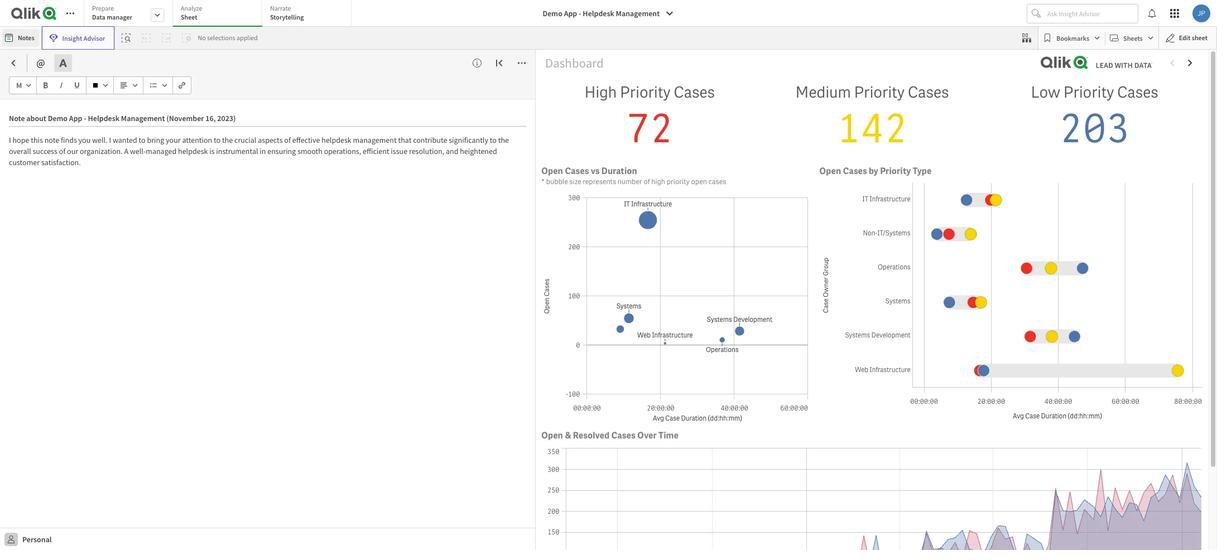 Task type: vqa. For each thing, say whether or not it's contained in the screenshot.
of to the right
yes



Task type: describe. For each thing, give the bounding box(es) containing it.
type
[[913, 165, 932, 177]]

size
[[569, 177, 581, 186]]

by
[[869, 165, 878, 177]]

priority for 72
[[620, 82, 671, 103]]

@ button
[[32, 54, 50, 72]]

toggle formatting element
[[54, 54, 76, 72]]

prepare
[[92, 4, 114, 12]]

cases inside high priority cases 72
[[674, 82, 715, 103]]

72
[[626, 103, 673, 155]]

you
[[78, 135, 91, 145]]

notes button
[[2, 29, 39, 47]]

applied
[[237, 33, 258, 42]]

cases inside the low priority cases 203
[[1117, 82, 1158, 103]]

open for open cases by priority type
[[819, 165, 841, 177]]

no
[[198, 33, 206, 42]]

cases inside open cases vs duration * bubble size represents number of high priority open cases
[[565, 165, 589, 177]]

analyze
[[181, 4, 202, 12]]

insight advisor
[[62, 34, 105, 42]]

in
[[260, 146, 266, 156]]

no selections applied
[[198, 33, 258, 42]]

next sheet: performance image
[[1186, 59, 1195, 68]]

resolution,
[[409, 146, 444, 156]]

overall
[[9, 146, 31, 156]]

well.
[[92, 135, 107, 145]]

bookmarks
[[1057, 34, 1089, 42]]

cases
[[708, 177, 726, 186]]

low
[[1031, 82, 1060, 103]]

and
[[446, 146, 458, 156]]

insert link image
[[179, 82, 185, 89]]

open
[[691, 177, 707, 186]]

selections tool image
[[1023, 33, 1031, 42]]

ensuring
[[267, 146, 296, 156]]

edit
[[1179, 33, 1191, 42]]

wanted
[[113, 135, 137, 145]]

analyze sheet
[[181, 4, 202, 21]]

2 the from the left
[[498, 135, 509, 145]]

insight
[[62, 34, 82, 42]]

this
[[31, 135, 43, 145]]

cases inside medium priority cases 142
[[908, 82, 949, 103]]

operations,
[[324, 146, 361, 156]]

@
[[36, 56, 45, 69]]

crucial
[[234, 135, 256, 145]]

organization.
[[80, 146, 123, 156]]

contribute
[[413, 135, 447, 145]]

0 vertical spatial helpdesk
[[322, 135, 351, 145]]

open for open cases vs duration * bubble size represents number of high priority open cases
[[541, 165, 563, 177]]

italic image
[[58, 82, 65, 89]]

our
[[67, 146, 78, 156]]

managed
[[146, 146, 176, 156]]

2 i from the left
[[109, 135, 111, 145]]

demo app - helpdesk management button
[[536, 4, 681, 22]]

manager
[[107, 13, 132, 21]]

data
[[92, 13, 105, 21]]

customer
[[9, 157, 40, 167]]

time
[[659, 430, 679, 441]]

high
[[651, 177, 665, 186]]

personal
[[22, 534, 52, 544]]

0 vertical spatial of
[[284, 135, 291, 145]]

priority for 203
[[1064, 82, 1114, 103]]

collapse image
[[495, 59, 504, 68]]

sheet
[[1192, 33, 1208, 42]]

number
[[618, 177, 642, 186]]

app
[[564, 8, 577, 18]]

142
[[837, 103, 908, 155]]

of inside open cases vs duration * bubble size represents number of high priority open cases
[[644, 177, 650, 186]]

demo app - helpdesk management
[[543, 8, 660, 18]]

finds
[[61, 135, 77, 145]]

Note title text field
[[9, 108, 526, 127]]

satisfaction.
[[41, 157, 81, 167]]

tab list containing prepare
[[84, 0, 355, 28]]

priority
[[667, 177, 690, 186]]

helpdesk
[[583, 8, 614, 18]]

is
[[209, 146, 215, 156]]

advisor
[[84, 34, 105, 42]]

high
[[585, 82, 617, 103]]



Task type: locate. For each thing, give the bounding box(es) containing it.
3 to from the left
[[490, 135, 497, 145]]

your
[[166, 135, 181, 145]]

1 vertical spatial helpdesk
[[178, 146, 208, 156]]

1 horizontal spatial to
[[214, 135, 221, 145]]

1 horizontal spatial the
[[498, 135, 509, 145]]

edit sheet button
[[1158, 26, 1217, 50]]

open left by
[[819, 165, 841, 177]]

james peterson image
[[1193, 4, 1210, 22]]

open cases by priority type
[[819, 165, 932, 177]]

helpdesk up the operations,
[[322, 135, 351, 145]]

open inside open cases vs duration * bubble size represents number of high priority open cases
[[541, 165, 563, 177]]

2 horizontal spatial of
[[644, 177, 650, 186]]

open & resolved cases over time
[[541, 430, 679, 441]]

of left our
[[59, 146, 65, 156]]

notes
[[18, 33, 34, 42]]

m
[[16, 80, 22, 90]]

vs
[[591, 165, 600, 177]]

1 horizontal spatial i
[[109, 135, 111, 145]]

edit sheet
[[1179, 33, 1208, 42]]

of left high
[[644, 177, 650, 186]]

medium priority cases 142
[[795, 82, 949, 155]]

tab list
[[84, 0, 355, 28]]

well-
[[130, 146, 146, 156]]

narrate storytelling
[[270, 4, 304, 21]]

bring
[[147, 135, 164, 145]]

*
[[541, 177, 545, 186]]

1 the from the left
[[222, 135, 233, 145]]

demo
[[543, 8, 562, 18]]

Ask Insight Advisor text field
[[1045, 4, 1138, 22]]

open left &
[[541, 430, 563, 441]]

1 horizontal spatial helpdesk
[[322, 135, 351, 145]]

sheets
[[1123, 34, 1143, 42]]

2 vertical spatial of
[[644, 177, 650, 186]]

1 i from the left
[[9, 135, 11, 145]]

open left size
[[541, 165, 563, 177]]

instrumental
[[216, 146, 258, 156]]

open cases vs duration * bubble size represents number of high priority open cases
[[541, 165, 726, 186]]

toggle formatting image
[[58, 59, 67, 68]]

sheet
[[181, 13, 197, 21]]

hope
[[13, 135, 29, 145]]

priority inside medium priority cases 142
[[854, 82, 905, 103]]

priority inside high priority cases 72
[[620, 82, 671, 103]]

to up heightened
[[490, 135, 497, 145]]

underline image
[[74, 82, 80, 89]]

back image
[[9, 59, 18, 68]]

attention
[[182, 135, 212, 145]]

the right the significantly
[[498, 135, 509, 145]]

i right well.
[[109, 135, 111, 145]]

note
[[44, 135, 59, 145]]

-
[[579, 8, 581, 18]]

bold image
[[42, 82, 49, 89]]

that
[[398, 135, 412, 145]]

0 horizontal spatial helpdesk
[[178, 146, 208, 156]]

efficient
[[363, 146, 389, 156]]

open for open & resolved cases over time
[[541, 430, 563, 441]]

application
[[0, 0, 1217, 550]]

m button
[[12, 76, 34, 94]]

priority inside the low priority cases 203
[[1064, 82, 1114, 103]]

0 horizontal spatial i
[[9, 135, 11, 145]]

1 vertical spatial of
[[59, 146, 65, 156]]

insight advisor button
[[42, 26, 115, 50]]

cases
[[674, 82, 715, 103], [908, 82, 949, 103], [1117, 82, 1158, 103], [565, 165, 589, 177], [843, 165, 867, 177], [611, 430, 636, 441]]

0 horizontal spatial the
[[222, 135, 233, 145]]

the
[[222, 135, 233, 145], [498, 135, 509, 145]]

success
[[33, 146, 57, 156]]

heightened
[[460, 146, 497, 156]]

smooth
[[298, 146, 323, 156]]

application containing 72
[[0, 0, 1217, 550]]

management
[[616, 8, 660, 18]]

low priority cases 203
[[1031, 82, 1158, 155]]

helpdesk
[[322, 135, 351, 145], [178, 146, 208, 156]]

&
[[565, 430, 571, 441]]

resolved
[[573, 430, 610, 441]]

details image
[[473, 59, 482, 68]]

i hope this note finds you well. i wanted to bring your attention to the crucial aspects of effective helpdesk management that contribute significantly to the overall success of our organization. a well-managed helpdesk is instrumental in ensuring smooth operations, efficient issue resolution, and heightened customer satisfaction.
[[9, 135, 511, 167]]

the up instrumental
[[222, 135, 233, 145]]

2 horizontal spatial to
[[490, 135, 497, 145]]

bookmarks button
[[1041, 29, 1103, 47]]

over
[[637, 430, 657, 441]]

to up 'is'
[[214, 135, 221, 145]]

1 horizontal spatial of
[[284, 135, 291, 145]]

priority
[[620, 82, 671, 103], [854, 82, 905, 103], [1064, 82, 1114, 103], [880, 165, 911, 177]]

prepare data manager
[[92, 4, 132, 21]]

open
[[541, 165, 563, 177], [819, 165, 841, 177], [541, 430, 563, 441]]

i left hope
[[9, 135, 11, 145]]

203
[[1059, 103, 1130, 155]]

sheets button
[[1108, 29, 1156, 47]]

0 horizontal spatial to
[[139, 135, 145, 145]]

medium
[[795, 82, 851, 103]]

narrate
[[270, 4, 291, 12]]

to up well-
[[139, 135, 145, 145]]

Note Body text field
[[9, 127, 526, 448]]

storytelling
[[270, 13, 304, 21]]

smart search image
[[122, 33, 131, 42]]

effective
[[292, 135, 320, 145]]

priority for 142
[[854, 82, 905, 103]]

significantly
[[449, 135, 488, 145]]

aspects
[[258, 135, 283, 145]]

of up ensuring
[[284, 135, 291, 145]]

0 horizontal spatial of
[[59, 146, 65, 156]]

selections
[[207, 33, 235, 42]]

2 to from the left
[[214, 135, 221, 145]]

of
[[284, 135, 291, 145], [59, 146, 65, 156], [644, 177, 650, 186]]

management
[[353, 135, 397, 145]]

helpdesk down attention
[[178, 146, 208, 156]]

i
[[9, 135, 11, 145], [109, 135, 111, 145]]

1 to from the left
[[139, 135, 145, 145]]

bubble
[[546, 177, 568, 186]]

a
[[124, 146, 128, 156]]

duration
[[601, 165, 637, 177]]

issue
[[391, 146, 407, 156]]



